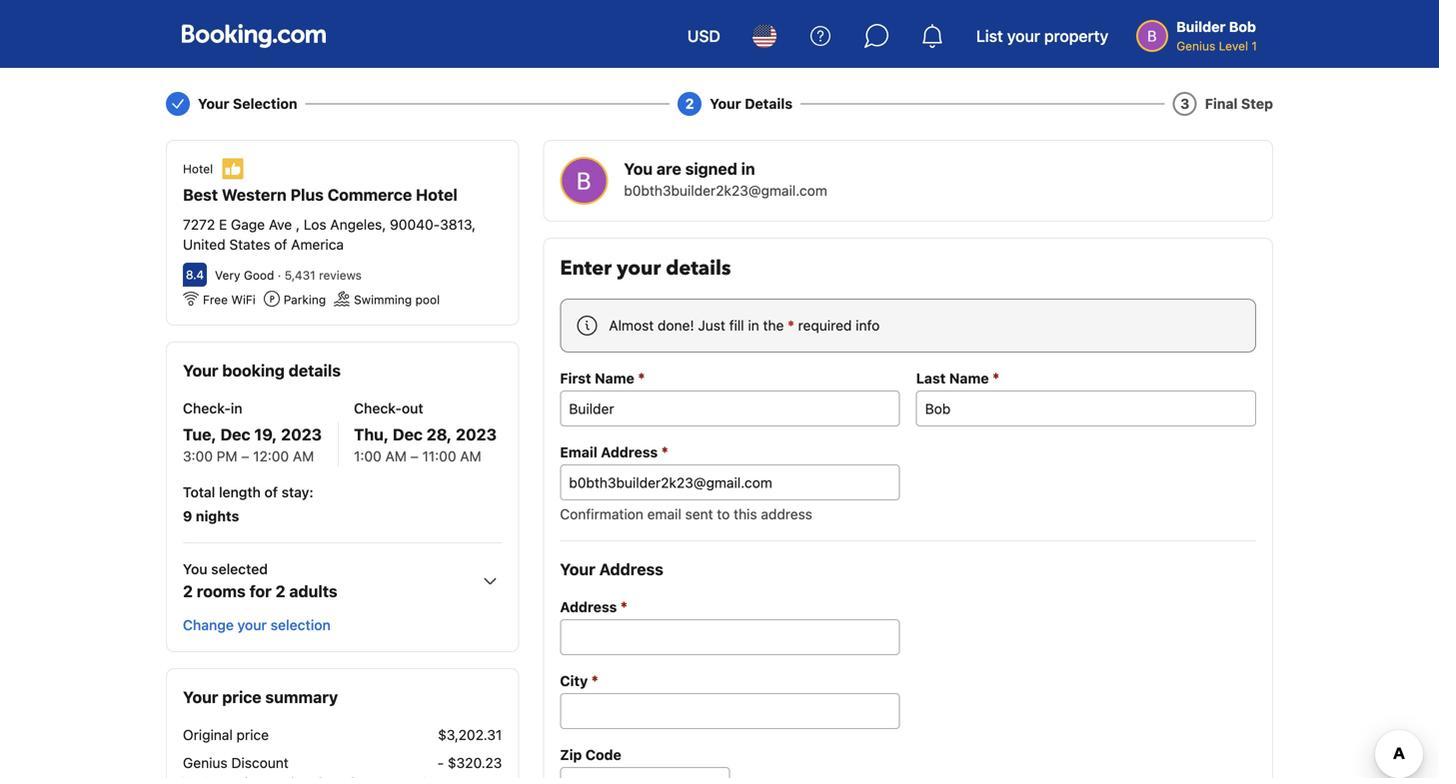 Task type: describe. For each thing, give the bounding box(es) containing it.
your details
[[710, 95, 793, 112]]

your account menu builder bob genius level 1 element
[[1137, 9, 1266, 55]]

booking
[[222, 361, 285, 380]]

final
[[1205, 95, 1238, 112]]

info
[[856, 317, 880, 334]]

1 vertical spatial in
[[748, 317, 759, 334]]

fill
[[729, 317, 744, 334]]

city
[[560, 673, 588, 690]]

your for list
[[1007, 26, 1040, 45]]

tue,
[[183, 425, 217, 444]]

rated very good element
[[215, 268, 274, 282]]

0 horizontal spatial 2
[[183, 582, 193, 601]]

confirmation email sent to this address
[[560, 506, 813, 523]]

address
[[761, 506, 813, 523]]

in inside you are signed in b0bth3builder2k23@gmail.com
[[741, 159, 755, 178]]

done!
[[658, 317, 694, 334]]

free
[[203, 293, 228, 307]]

adults
[[289, 582, 338, 601]]

your for your booking details
[[183, 361, 218, 380]]

los
[[304, 216, 326, 233]]

- $320.23
[[438, 755, 502, 772]]

details for enter your details
[[666, 255, 731, 282]]

2 horizontal spatial 2
[[685, 95, 694, 112]]

1 horizontal spatial 2
[[275, 582, 285, 601]]

plus
[[291, 185, 324, 204]]

your for your address
[[560, 560, 596, 579]]

12:00 am
[[253, 448, 314, 465]]

11:00 am
[[422, 448, 482, 465]]

you selected 2 rooms for  2 adults
[[183, 561, 338, 601]]

change your selection link
[[175, 608, 339, 644]]

code
[[586, 747, 622, 764]]

are
[[657, 159, 682, 178]]

list your property
[[977, 26, 1109, 45]]

nights
[[196, 508, 239, 525]]

your for enter
[[617, 255, 661, 282]]

– for 19,
[[241, 448, 249, 465]]

* down almost
[[638, 369, 645, 387]]

list
[[977, 26, 1003, 45]]

for
[[250, 582, 272, 601]]

genius discount
[[183, 755, 289, 772]]

builder bob genius level 1
[[1177, 18, 1258, 53]]

free wifi
[[203, 293, 256, 307]]

change
[[183, 617, 234, 634]]

property
[[1045, 26, 1109, 45]]

reviews
[[319, 268, 362, 282]]

2023 for thu, dec 28, 2023
[[456, 425, 497, 444]]

* right last
[[993, 369, 1000, 387]]

90040-
[[390, 216, 440, 233]]

details for your booking details
[[289, 361, 341, 380]]

final step
[[1205, 95, 1274, 112]]

thu,
[[354, 425, 389, 444]]

selection
[[271, 617, 331, 634]]

1:00 am
[[354, 448, 407, 465]]

7272 e gage ave , los angeles, 90040-3813, united states of america button
[[183, 215, 502, 255]]

1 vertical spatial genius
[[183, 755, 228, 772]]

e
[[219, 216, 227, 233]]

selection
[[233, 95, 297, 112]]

– for 28,
[[411, 448, 419, 465]]

enter
[[560, 255, 612, 282]]

3:00 pm
[[183, 448, 237, 465]]

very good · 5,431 reviews
[[215, 268, 362, 282]]

stay:
[[282, 484, 314, 501]]

best western plus commerce hotel
[[183, 185, 458, 204]]

first
[[560, 370, 591, 387]]

usd button
[[675, 12, 733, 60]]

original
[[183, 727, 233, 744]]

last
[[916, 370, 946, 387]]

0 vertical spatial hotel
[[183, 162, 213, 176]]

total length of stay: 9 nights
[[183, 484, 314, 525]]

first name *
[[560, 369, 645, 387]]

wifi
[[231, 293, 256, 307]]

usd
[[687, 26, 721, 45]]

address *
[[560, 598, 628, 616]]

9
[[183, 508, 192, 525]]

commerce
[[328, 185, 412, 204]]

8.4
[[186, 268, 204, 282]]

your booking details
[[183, 361, 341, 380]]

swimming
[[354, 293, 412, 307]]

booking.com image
[[182, 24, 326, 48]]

parking
[[284, 293, 326, 307]]

pool
[[415, 293, 440, 307]]

almost
[[609, 317, 654, 334]]

zip
[[560, 747, 582, 764]]

check-out thu, dec 28, 2023 1:00 am – 11:00 am
[[354, 400, 497, 465]]

your for your details
[[710, 95, 741, 112]]

price for original
[[237, 727, 269, 744]]

28,
[[427, 425, 452, 444]]

dec for 28,
[[393, 425, 423, 444]]

-
[[438, 755, 444, 772]]

zip code
[[560, 747, 622, 764]]

email
[[647, 506, 682, 523]]

enter your details
[[560, 255, 731, 282]]



Task type: vqa. For each thing, say whether or not it's contained in the screenshot.
Car to the top
no



Task type: locate. For each thing, give the bounding box(es) containing it.
city *
[[560, 672, 599, 690]]

your selection
[[198, 95, 297, 112]]

check- inside check-in tue, dec 19, 2023 3:00 pm – 12:00 am
[[183, 400, 231, 417]]

1 check- from the left
[[183, 400, 231, 417]]

*
[[788, 317, 795, 334], [638, 369, 645, 387], [993, 369, 1000, 387], [662, 443, 669, 461], [621, 598, 628, 616], [591, 672, 599, 690]]

1 vertical spatial of
[[264, 484, 278, 501]]

discount
[[231, 755, 289, 772]]

check- up thu,
[[354, 400, 402, 417]]

states
[[229, 236, 270, 253]]

1 2023 from the left
[[281, 425, 322, 444]]

0 horizontal spatial genius
[[183, 755, 228, 772]]

1
[[1252, 39, 1258, 53]]

you left the are
[[624, 159, 653, 178]]

* right the city
[[591, 672, 599, 690]]

1 horizontal spatial dec
[[393, 425, 423, 444]]

your right enter
[[617, 255, 661, 282]]

check- up tue,
[[183, 400, 231, 417]]

genius inside the builder bob genius level 1
[[1177, 39, 1216, 53]]

good
[[244, 268, 274, 282]]

0 horizontal spatial you
[[183, 561, 208, 578]]

Zip Code text field
[[560, 768, 730, 779]]

price up original price
[[222, 688, 262, 707]]

None text field
[[560, 391, 900, 427], [560, 620, 900, 656], [560, 694, 900, 730], [560, 391, 900, 427], [560, 620, 900, 656], [560, 694, 900, 730]]

genius
[[1177, 39, 1216, 53], [183, 755, 228, 772]]

0 horizontal spatial name
[[595, 370, 635, 387]]

angeles,
[[330, 216, 386, 233]]

dec down out
[[393, 425, 423, 444]]

your for change
[[237, 617, 267, 634]]

in down booking
[[231, 400, 243, 417]]

of down ave
[[274, 236, 287, 253]]

1 dec from the left
[[220, 425, 250, 444]]

dec inside the check-out thu, dec 28, 2023 1:00 am – 11:00 am
[[393, 425, 423, 444]]

america
[[291, 236, 344, 253]]

0 vertical spatial in
[[741, 159, 755, 178]]

step
[[1241, 95, 1274, 112]]

address for email
[[601, 444, 658, 461]]

out
[[402, 400, 423, 417]]

0 vertical spatial genius
[[1177, 39, 1216, 53]]

your right list
[[1007, 26, 1040, 45]]

in inside check-in tue, dec 19, 2023 3:00 pm – 12:00 am
[[231, 400, 243, 417]]

you are signed in b0bth3builder2k23@gmail.com
[[624, 159, 828, 199]]

swimming pool
[[354, 293, 440, 307]]

signed
[[685, 159, 738, 178]]

list your property link
[[965, 12, 1121, 60]]

2 – from the left
[[411, 448, 419, 465]]

you inside you are signed in b0bth3builder2k23@gmail.com
[[624, 159, 653, 178]]

your up the original
[[183, 688, 218, 707]]

2
[[685, 95, 694, 112], [183, 582, 193, 601], [275, 582, 285, 601]]

* up email on the bottom
[[662, 443, 669, 461]]

19,
[[254, 425, 277, 444]]

your for your selection
[[198, 95, 229, 112]]

dec for 19,
[[220, 425, 250, 444]]

– right 3:00 pm
[[241, 448, 249, 465]]

builder
[[1177, 18, 1226, 35]]

summary
[[265, 688, 338, 707]]

gage
[[231, 216, 265, 233]]

2 check- from the left
[[354, 400, 402, 417]]

2023 up 11:00 am
[[456, 425, 497, 444]]

1 horizontal spatial 2023
[[456, 425, 497, 444]]

western
[[222, 185, 287, 204]]

1 horizontal spatial genius
[[1177, 39, 1216, 53]]

* right the on the top of page
[[788, 317, 795, 334]]

your
[[198, 95, 229, 112], [710, 95, 741, 112], [183, 361, 218, 380], [560, 560, 596, 579], [183, 688, 218, 707]]

2 vertical spatial in
[[231, 400, 243, 417]]

your down the for
[[237, 617, 267, 634]]

2 right the for
[[275, 582, 285, 601]]

email address *
[[560, 443, 669, 461]]

address inside email address *
[[601, 444, 658, 461]]

address for your
[[599, 560, 664, 579]]

hotel up best
[[183, 162, 213, 176]]

1 vertical spatial address
[[599, 560, 664, 579]]

you inside you selected 2 rooms for  2 adults
[[183, 561, 208, 578]]

details
[[745, 95, 793, 112]]

2023 for tue, dec 19, 2023
[[281, 425, 322, 444]]

required
[[798, 317, 852, 334]]

1 horizontal spatial check-
[[354, 400, 402, 417]]

7272
[[183, 216, 215, 233]]

check- for tue,
[[183, 400, 231, 417]]

your for your price summary
[[183, 688, 218, 707]]

0 horizontal spatial 2023
[[281, 425, 322, 444]]

your address
[[560, 560, 664, 579]]

2 vertical spatial your
[[237, 617, 267, 634]]

of inside total length of stay: 9 nights
[[264, 484, 278, 501]]

2 vertical spatial address
[[560, 599, 617, 616]]

0 vertical spatial of
[[274, 236, 287, 253]]

price for your
[[222, 688, 262, 707]]

name for first name *
[[595, 370, 635, 387]]

confirmation
[[560, 506, 644, 523]]

– right 1:00 am
[[411, 448, 419, 465]]

level
[[1219, 39, 1249, 53]]

your price summary
[[183, 688, 338, 707]]

1 horizontal spatial name
[[949, 370, 989, 387]]

sent
[[685, 506, 713, 523]]

almost done! just fill in the * required info
[[609, 317, 880, 334]]

·
[[278, 268, 281, 282]]

of left stay:
[[264, 484, 278, 501]]

Double-check for typos text field
[[560, 465, 900, 501]]

0 horizontal spatial your
[[237, 617, 267, 634]]

last name *
[[916, 369, 1000, 387]]

very
[[215, 268, 240, 282]]

7272 e gage ave , los angeles, 90040-3813, united states of america
[[183, 216, 476, 253]]

– inside the check-out thu, dec 28, 2023 1:00 am – 11:00 am
[[411, 448, 419, 465]]

of inside 7272 e gage ave , los angeles, 90040-3813, united states of america
[[274, 236, 287, 253]]

0 vertical spatial address
[[601, 444, 658, 461]]

your inside the change your selection link
[[237, 617, 267, 634]]

0 horizontal spatial hotel
[[183, 162, 213, 176]]

2023 inside check-in tue, dec 19, 2023 3:00 pm – 12:00 am
[[281, 425, 322, 444]]

ave
[[269, 216, 292, 233]]

check-
[[183, 400, 231, 417], [354, 400, 402, 417]]

,
[[296, 216, 300, 233]]

2 left the your details
[[685, 95, 694, 112]]

bob
[[1229, 18, 1256, 35]]

1 horizontal spatial your
[[617, 255, 661, 282]]

address up the address *
[[599, 560, 664, 579]]

genius down the original
[[183, 755, 228, 772]]

your up the address *
[[560, 560, 596, 579]]

details right booking
[[289, 361, 341, 380]]

in right fill
[[748, 317, 759, 334]]

hotel up 3813,
[[416, 185, 458, 204]]

name
[[595, 370, 635, 387], [949, 370, 989, 387]]

2023 inside the check-out thu, dec 28, 2023 1:00 am – 11:00 am
[[456, 425, 497, 444]]

the
[[763, 317, 784, 334]]

dec inside check-in tue, dec 19, 2023 3:00 pm – 12:00 am
[[220, 425, 250, 444]]

1 vertical spatial your
[[617, 255, 661, 282]]

2 2023 from the left
[[456, 425, 497, 444]]

1 name from the left
[[595, 370, 635, 387]]

0 horizontal spatial check-
[[183, 400, 231, 417]]

0 vertical spatial details
[[666, 255, 731, 282]]

united
[[183, 236, 226, 253]]

name for last name *
[[949, 370, 989, 387]]

None text field
[[916, 391, 1257, 427]]

in up b0bth3builder2k23@gmail.com
[[741, 159, 755, 178]]

0 horizontal spatial –
[[241, 448, 249, 465]]

1 horizontal spatial hotel
[[416, 185, 458, 204]]

best
[[183, 185, 218, 204]]

2023 up the 12:00 am
[[281, 425, 322, 444]]

your
[[1007, 26, 1040, 45], [617, 255, 661, 282], [237, 617, 267, 634]]

just
[[698, 317, 726, 334]]

dec left 19,
[[220, 425, 250, 444]]

your inside list your property link
[[1007, 26, 1040, 45]]

check- for thu,
[[354, 400, 402, 417]]

genius down builder
[[1177, 39, 1216, 53]]

change your selection
[[183, 617, 331, 634]]

address right 'email'
[[601, 444, 658, 461]]

you up rooms
[[183, 561, 208, 578]]

0 vertical spatial your
[[1007, 26, 1040, 45]]

5,431
[[285, 268, 316, 282]]

1 vertical spatial details
[[289, 361, 341, 380]]

scored 8.4 element
[[183, 263, 207, 287]]

2 horizontal spatial your
[[1007, 26, 1040, 45]]

0 horizontal spatial details
[[289, 361, 341, 380]]

1 horizontal spatial details
[[666, 255, 731, 282]]

name inside first name *
[[595, 370, 635, 387]]

0 horizontal spatial dec
[[220, 425, 250, 444]]

1 vertical spatial price
[[237, 727, 269, 744]]

name inside last name *
[[949, 370, 989, 387]]

– inside check-in tue, dec 19, 2023 3:00 pm – 12:00 am
[[241, 448, 249, 465]]

price up discount
[[237, 727, 269, 744]]

your left details
[[710, 95, 741, 112]]

this
[[734, 506, 757, 523]]

total
[[183, 484, 215, 501]]

1 horizontal spatial –
[[411, 448, 419, 465]]

hotel
[[183, 162, 213, 176], [416, 185, 458, 204]]

in
[[741, 159, 755, 178], [748, 317, 759, 334], [231, 400, 243, 417]]

* down your address
[[621, 598, 628, 616]]

length
[[219, 484, 261, 501]]

you for you selected
[[183, 561, 208, 578]]

you for you are signed in
[[624, 159, 653, 178]]

1 vertical spatial you
[[183, 561, 208, 578]]

1 – from the left
[[241, 448, 249, 465]]

1 vertical spatial hotel
[[416, 185, 458, 204]]

dec
[[220, 425, 250, 444], [393, 425, 423, 444]]

2 name from the left
[[949, 370, 989, 387]]

0 vertical spatial price
[[222, 688, 262, 707]]

address down your address
[[560, 599, 617, 616]]

check- inside the check-out thu, dec 28, 2023 1:00 am – 11:00 am
[[354, 400, 402, 417]]

2 left rooms
[[183, 582, 193, 601]]

name right first
[[595, 370, 635, 387]]

address inside the address *
[[560, 599, 617, 616]]

name right last
[[949, 370, 989, 387]]

0 vertical spatial you
[[624, 159, 653, 178]]

to
[[717, 506, 730, 523]]

details up just
[[666, 255, 731, 282]]

2 dec from the left
[[393, 425, 423, 444]]

of
[[274, 236, 287, 253], [264, 484, 278, 501]]

rooms
[[197, 582, 246, 601]]

your left selection
[[198, 95, 229, 112]]

1 horizontal spatial you
[[624, 159, 653, 178]]

your left booking
[[183, 361, 218, 380]]



